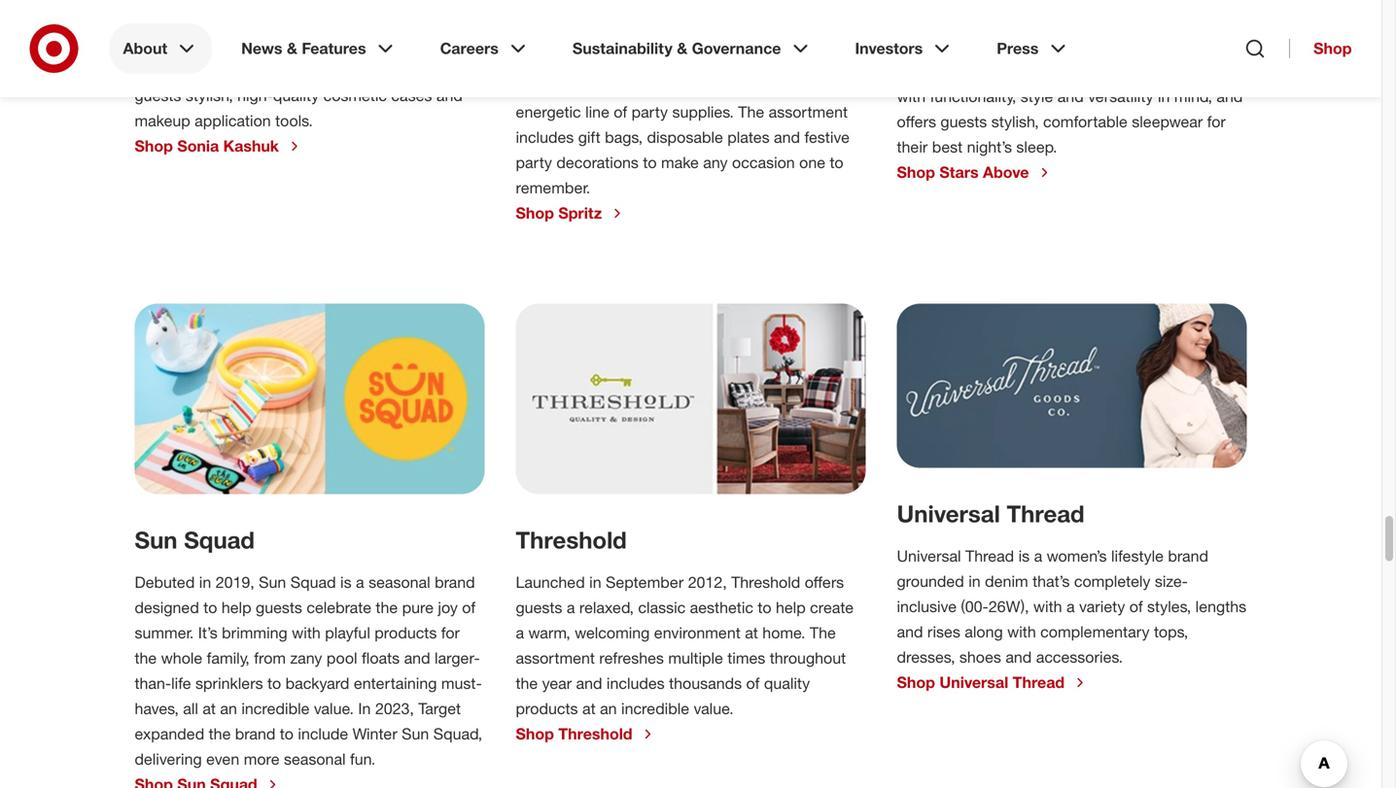 Task type: describe. For each thing, give the bounding box(es) containing it.
0 vertical spatial threshold
[[516, 526, 627, 554]]

launched in 2012, spritz is a spunky and energetic line of party supplies. the assortment includes gift bags, disposable plates and festive party decorations to make any occasion one to remember. shop spritz
[[516, 77, 850, 223]]

multiple
[[669, 649, 723, 668]]

tops,
[[1154, 623, 1189, 642]]

1 horizontal spatial seasonal
[[369, 573, 431, 592]]

even
[[206, 750, 240, 769]]

aesthetic
[[690, 599, 754, 617]]

an inside the debuted in 2019, sun squad is a seasonal brand designed to help guests celebrate the pure joy of summer. it's brimming with playful products for the whole family, from zany pool floats and larger- than-life sprinklers to backyard entertaining must- haves, all at an incredible value. in 2023, target expanded the brand to include winter sun squad, delivering even more seasonal fun.
[[220, 700, 237, 719]]

lifestyle
[[1112, 547, 1164, 566]]

warm,
[[529, 624, 571, 643]]

careers
[[440, 39, 499, 58]]

with down that's
[[1034, 598, 1063, 617]]

winter
[[353, 725, 397, 744]]

women's
[[1047, 547, 1107, 566]]

thread for universal thread
[[1007, 500, 1085, 528]]

shop inside sonia kashuk is an exclusive brand that offers guests stylish, high-quality cosmetic cases and makeup application tools. shop sonia kashuk
[[135, 137, 173, 155]]

help inside launched in september 2012, threshold offers guests a relaxed, classic aesthetic to help create a warm, welcoming environment at home. the assortment refreshes multiple times throughout the year and includes thousands of quality products at an incredible value. shop threshold
[[776, 599, 806, 617]]

sprinklers
[[196, 674, 263, 693]]

environment
[[654, 624, 741, 643]]

2019, inside the debuted in 2019, sun squad is a seasonal brand designed to help guests celebrate the pure joy of summer. it's brimming with playful products for the whole family, from zany pool floats and larger- than-life sprinklers to backyard entertaining must- haves, all at an incredible value. in 2023, target expanded the brand to include winter sun squad, delivering even more seasonal fun.
[[216, 573, 255, 592]]

floats
[[362, 649, 400, 668]]

sleep.
[[1017, 137, 1058, 156]]

bags,
[[605, 128, 643, 147]]

mind,
[[1175, 87, 1213, 106]]

1 horizontal spatial at
[[583, 700, 596, 719]]

is inside the debuted in 2019, sun squad is a seasonal brand designed to help guests celebrate the pure joy of summer. it's brimming with playful products for the whole family, from zany pool floats and larger- than-life sprinklers to backyard entertaining must- haves, all at an incredible value. in 2023, target expanded the brand to include winter sun squad, delivering even more seasonal fun.
[[340, 573, 352, 592]]

shoes
[[960, 648, 1002, 667]]

welcoming
[[575, 624, 650, 643]]

a left warm,
[[516, 624, 524, 643]]

rises
[[928, 623, 961, 642]]

news
[[241, 39, 283, 58]]

decorations
[[557, 153, 639, 172]]

with inside 'launched in march 2019, stars above is created with functionality, style and versatility in mind, and offers guests stylish, comfortable sleepwear for their best night's sleep. shop stars above'
[[897, 87, 926, 106]]

is inside universal thread is a women's lifestyle brand grounded in denim that's completely size- inclusive (00-26w), with a variety of styles, lengths and rises along with complementary tops, dresses, shoes and accessories. shop universal thread
[[1019, 547, 1030, 566]]

fun.
[[350, 750, 376, 769]]

a woman wearing a white coat image
[[897, 304, 1247, 468]]

2 vertical spatial threshold
[[559, 725, 633, 744]]

press
[[997, 39, 1039, 58]]

investors
[[855, 39, 923, 58]]

help inside the debuted in 2019, sun squad is a seasonal brand designed to help guests celebrate the pure joy of summer. it's brimming with playful products for the whole family, from zany pool floats and larger- than-life sprinklers to backyard entertaining must- haves, all at an incredible value. in 2023, target expanded the brand to include winter sun squad, delivering even more seasonal fun.
[[222, 599, 252, 617]]

make
[[661, 153, 699, 172]]

2 horizontal spatial at
[[745, 624, 758, 643]]

includes inside launched in september 2012, threshold offers guests a relaxed, classic aesthetic to help create a warm, welcoming environment at home. the assortment refreshes multiple times throughout the year and includes thousands of quality products at an incredible value. shop threshold
[[607, 674, 665, 693]]

and up the occasion at the right top of the page
[[774, 128, 800, 147]]

1 horizontal spatial party
[[632, 102, 668, 121]]

news & features
[[241, 39, 366, 58]]

offers for launched in september 2012, threshold offers guests a relaxed, classic aesthetic to help create a warm, welcoming environment at home. the assortment refreshes multiple times throughout the year and includes thousands of quality products at an incredible value.
[[805, 573, 844, 592]]

year
[[542, 674, 572, 693]]

investors link
[[842, 23, 968, 74]]

entertaining
[[354, 674, 437, 693]]

that
[[384, 61, 411, 80]]

guests inside launched in september 2012, threshold offers guests a relaxed, classic aesthetic to help create a warm, welcoming environment at home. the assortment refreshes multiple times throughout the year and includes thousands of quality products at an incredible value. shop threshold
[[516, 599, 563, 617]]

squad inside the debuted in 2019, sun squad is a seasonal brand designed to help guests celebrate the pure joy of summer. it's brimming with playful products for the whole family, from zany pool floats and larger- than-life sprinklers to backyard entertaining must- haves, all at an incredible value. in 2023, target expanded the brand to include winter sun squad, delivering even more seasonal fun.
[[291, 573, 336, 592]]

shop link
[[1290, 39, 1352, 58]]

assortment inside launched in 2012, spritz is a spunky and energetic line of party supplies. the assortment includes gift bags, disposable plates and festive party decorations to make any occasion one to remember. shop spritz
[[769, 102, 848, 121]]

haves,
[[135, 700, 179, 719]]

quality inside sonia kashuk is an exclusive brand that offers guests stylish, high-quality cosmetic cases and makeup application tools. shop sonia kashuk
[[273, 86, 319, 105]]

stars above
[[897, 14, 1032, 43]]

plates
[[728, 128, 770, 147]]

to down "from"
[[267, 674, 281, 693]]

2 vertical spatial stars
[[940, 163, 979, 182]]

a inside the debuted in 2019, sun squad is a seasonal brand designed to help guests celebrate the pure joy of summer. it's brimming with playful products for the whole family, from zany pool floats and larger- than-life sprinklers to backyard entertaining must- haves, all at an incredible value. in 2023, target expanded the brand to include winter sun squad, delivering even more seasonal fun.
[[356, 573, 364, 592]]

sun squad
[[135, 526, 255, 554]]

sonia kashuk is
[[135, 61, 246, 80]]

comfortable
[[1044, 112, 1128, 131]]

life
[[171, 674, 191, 693]]

2 vertical spatial spritz
[[559, 204, 602, 223]]

zany
[[290, 649, 322, 668]]

thread for universal thread is a women's lifestyle brand grounded in denim that's completely size- inclusive (00-26w), with a variety of styles, lengths and rises along with complementary tops, dresses, shoes and accessories. shop universal thread
[[966, 547, 1015, 566]]

created
[[1183, 62, 1236, 81]]

line
[[586, 102, 610, 121]]

inclusive
[[897, 598, 957, 617]]

accessories.
[[1037, 648, 1123, 667]]

and up dresses,
[[897, 623, 923, 642]]

all
[[183, 700, 198, 719]]

joy
[[438, 599, 458, 617]]

about link
[[109, 23, 212, 74]]

brand inside universal thread is a women's lifestyle brand grounded in denim that's completely size- inclusive (00-26w), with a variety of styles, lengths and rises along with complementary tops, dresses, shoes and accessories. shop universal thread
[[1169, 547, 1209, 566]]

shop stars above link
[[897, 163, 1053, 182]]

value. inside the debuted in 2019, sun squad is a seasonal brand designed to help guests celebrate the pure joy of summer. it's brimming with playful products for the whole family, from zany pool floats and larger- than-life sprinklers to backyard entertaining must- haves, all at an incredible value. in 2023, target expanded the brand to include winter sun squad, delivering even more seasonal fun.
[[314, 700, 354, 719]]

and up comfortable
[[1058, 87, 1084, 106]]

sustainability & governance link
[[559, 23, 826, 74]]

shop threshold link
[[516, 725, 656, 744]]

with down 26w),
[[1008, 623, 1037, 642]]

whole
[[161, 649, 203, 668]]

a up that's
[[1034, 547, 1043, 566]]

larger-
[[435, 649, 480, 668]]

the inside launched in september 2012, threshold offers guests a relaxed, classic aesthetic to help create a warm, welcoming environment at home. the assortment refreshes multiple times throughout the year and includes thousands of quality products at an incredible value. shop threshold
[[516, 674, 538, 693]]

and up shop universal thread link at the right bottom
[[1006, 648, 1032, 667]]

to left make
[[643, 153, 657, 172]]

brand inside sonia kashuk is an exclusive brand that offers guests stylish, high-quality cosmetic cases and makeup application tools. shop sonia kashuk
[[340, 61, 380, 80]]

& for governance
[[677, 39, 688, 58]]

night's
[[967, 137, 1012, 156]]

shop inside universal thread is a women's lifestyle brand grounded in denim that's completely size- inclusive (00-26w), with a variety of styles, lengths and rises along with complementary tops, dresses, shoes and accessories. shop universal thread
[[897, 673, 936, 692]]

value. inside launched in september 2012, threshold offers guests a relaxed, classic aesthetic to help create a warm, welcoming environment at home. the assortment refreshes multiple times throughout the year and includes thousands of quality products at an incredible value. shop threshold
[[694, 700, 734, 719]]

must-
[[441, 674, 482, 693]]

0 vertical spatial stars
[[897, 14, 956, 43]]

features
[[302, 39, 366, 58]]

refreshes
[[600, 649, 664, 668]]

to up it's
[[204, 599, 217, 617]]

& for features
[[287, 39, 298, 58]]

shop inside launched in september 2012, threshold offers guests a relaxed, classic aesthetic to help create a warm, welcoming environment at home. the assortment refreshes multiple times throughout the year and includes thousands of quality products at an incredible value. shop threshold
[[516, 725, 554, 744]]

launched for spritz
[[516, 77, 585, 96]]

launched for stars above
[[897, 62, 966, 81]]

2 vertical spatial thread
[[1013, 673, 1065, 692]]

march
[[987, 62, 1031, 81]]

0 horizontal spatial party
[[516, 153, 552, 172]]

classic
[[638, 599, 686, 617]]

disposable
[[647, 128, 723, 147]]

offers for sonia kashuk is an exclusive brand that offers guests stylish, high-quality cosmetic cases and makeup application tools.
[[416, 61, 455, 80]]

september
[[606, 573, 684, 592]]

0 vertical spatial spritz
[[516, 30, 581, 58]]

in up sleepwear
[[1158, 87, 1170, 106]]

shop spritz link
[[516, 204, 626, 223]]

universal thread is a women's lifestyle brand grounded in denim that's completely size- inclusive (00-26w), with a variety of styles, lengths and rises along with complementary tops, dresses, shoes and accessories. shop universal thread
[[897, 547, 1247, 692]]

more
[[244, 750, 280, 769]]

along
[[965, 623, 1003, 642]]

delivering
[[135, 750, 202, 769]]

application
[[195, 111, 271, 130]]

26w),
[[989, 598, 1029, 617]]

and inside sonia kashuk is an exclusive brand that offers guests stylish, high-quality cosmetic cases and makeup application tools. shop sonia kashuk
[[437, 86, 463, 105]]

to right one
[[830, 153, 844, 172]]

complementary
[[1041, 623, 1150, 642]]

includes inside launched in 2012, spritz is a spunky and energetic line of party supplies. the assortment includes gift bags, disposable plates and festive party decorations to make any occasion one to remember. shop spritz
[[516, 128, 574, 147]]

brand up joy
[[435, 573, 475, 592]]

launched in september 2012, threshold offers guests a relaxed, classic aesthetic to help create a warm, welcoming environment at home. the assortment refreshes multiple times throughout the year and includes thousands of quality products at an incredible value. shop threshold
[[516, 573, 854, 744]]

a up warm,
[[567, 599, 575, 617]]

guests inside 'launched in march 2019, stars above is created with functionality, style and versatility in mind, and offers guests stylish, comfortable sleepwear for their best night's sleep. shop stars above'
[[941, 112, 987, 131]]

remember.
[[516, 178, 591, 197]]

is inside 'launched in march 2019, stars above is created with functionality, style and versatility in mind, and offers guests stylish, comfortable sleepwear for their best night's sleep. shop stars above'
[[1167, 62, 1179, 81]]

the inside launched in 2012, spritz is a spunky and energetic line of party supplies. the assortment includes gift bags, disposable plates and festive party decorations to make any occasion one to remember. shop spritz
[[738, 102, 765, 121]]

sonia kashuk
[[135, 13, 287, 42]]

designed
[[135, 599, 199, 617]]



Task type: locate. For each thing, give the bounding box(es) containing it.
the up even
[[209, 725, 231, 744]]

0 vertical spatial sonia
[[135, 13, 197, 42]]

an down sprinklers
[[220, 700, 237, 719]]

denim
[[985, 572, 1029, 591]]

2012, inside launched in september 2012, threshold offers guests a relaxed, classic aesthetic to help create a warm, welcoming environment at home. the assortment refreshes multiple times throughout the year and includes thousands of quality products at an incredible value. shop threshold
[[688, 573, 727, 592]]

kashuk inside sonia kashuk is an exclusive brand that offers guests stylish, high-quality cosmetic cases and makeup application tools. shop sonia kashuk
[[223, 137, 279, 155]]

is up celebrate
[[340, 573, 352, 592]]

tools.
[[275, 111, 313, 130]]

squad up celebrate
[[291, 573, 336, 592]]

value. up include
[[314, 700, 354, 719]]

of inside launched in 2012, spritz is a spunky and energetic line of party supplies. the assortment includes gift bags, disposable plates and festive party decorations to make any occasion one to remember. shop spritz
[[614, 102, 627, 121]]

sonia down application
[[177, 137, 219, 155]]

a room with a table chairs and a mirror image
[[516, 304, 866, 494]]

products down year
[[516, 700, 578, 719]]

2 value. from the left
[[694, 700, 734, 719]]

2019, inside 'launched in march 2019, stars above is created with functionality, style and versatility in mind, and offers guests stylish, comfortable sleepwear for their best night's sleep. shop stars above'
[[1035, 62, 1074, 81]]

and right year
[[576, 674, 603, 693]]

any
[[703, 153, 728, 172]]

0 vertical spatial products
[[375, 624, 437, 643]]

times
[[728, 649, 766, 668]]

in inside the debuted in 2019, sun squad is a seasonal brand designed to help guests celebrate the pure joy of summer. it's brimming with playful products for the whole family, from zany pool floats and larger- than-life sprinklers to backyard entertaining must- haves, all at an incredible value. in 2023, target expanded the brand to include winter sun squad, delivering even more seasonal fun.
[[199, 573, 211, 592]]

a up supplies. on the top of the page
[[710, 77, 718, 96]]

in right debuted
[[199, 573, 211, 592]]

in
[[971, 62, 983, 81], [590, 77, 602, 96], [1158, 87, 1170, 106], [969, 572, 981, 591], [199, 573, 211, 592], [590, 573, 602, 592]]

0 vertical spatial sun
[[135, 526, 178, 554]]

& left governance
[[677, 39, 688, 58]]

makeup
[[135, 111, 190, 130]]

for inside the debuted in 2019, sun squad is a seasonal brand designed to help guests celebrate the pure joy of summer. it's brimming with playful products for the whole family, from zany pool floats and larger- than-life sprinklers to backyard entertaining must- haves, all at an incredible value. in 2023, target expanded the brand to include winter sun squad, delivering even more seasonal fun.
[[441, 624, 460, 643]]

completely
[[1075, 572, 1151, 591]]

for down mind,
[[1208, 112, 1226, 131]]

2 vertical spatial sun
[[402, 725, 429, 744]]

assortment up year
[[516, 649, 595, 668]]

guests
[[135, 86, 181, 105], [941, 112, 987, 131], [256, 599, 302, 617], [516, 599, 563, 617]]

quality down the throughout
[[764, 674, 810, 693]]

in for launched in september 2012, threshold offers guests a relaxed, classic aesthetic to help create a warm, welcoming environment at home. the assortment refreshes multiple times throughout the year and includes thousands of quality products at an incredible value. shop threshold
[[590, 573, 602, 592]]

1 vertical spatial quality
[[764, 674, 810, 693]]

1 horizontal spatial help
[[776, 599, 806, 617]]

0 horizontal spatial for
[[441, 624, 460, 643]]

help up brimming
[[222, 599, 252, 617]]

value. down thousands
[[694, 700, 734, 719]]

the down "create"
[[810, 624, 836, 643]]

the left year
[[516, 674, 538, 693]]

shop inside launched in 2012, spritz is a spunky and energetic line of party supplies. the assortment includes gift bags, disposable plates and festive party decorations to make any occasion one to remember. shop spritz
[[516, 204, 554, 223]]

1 vertical spatial offers
[[897, 112, 937, 131]]

1 horizontal spatial value.
[[694, 700, 734, 719]]

0 vertical spatial above
[[962, 14, 1032, 43]]

launched
[[897, 62, 966, 81], [516, 77, 585, 96], [516, 573, 585, 592]]

0 vertical spatial offers
[[416, 61, 455, 80]]

stylish, down sonia kashuk is
[[186, 86, 233, 105]]

sonia kashuk is an exclusive brand that offers guests stylish, high-quality cosmetic cases and makeup application tools. shop sonia kashuk
[[135, 61, 463, 155]]

1 help from the left
[[222, 599, 252, 617]]

stars up versatility
[[1079, 62, 1115, 81]]

launched up warm,
[[516, 573, 585, 592]]

guests up makeup at the left top of page
[[135, 86, 181, 105]]

0 horizontal spatial products
[[375, 624, 437, 643]]

products inside the debuted in 2019, sun squad is a seasonal brand designed to help guests celebrate the pure joy of summer. it's brimming with playful products for the whole family, from zany pool floats and larger- than-life sprinklers to backyard entertaining must- haves, all at an incredible value. in 2023, target expanded the brand to include winter sun squad, delivering even more seasonal fun.
[[375, 624, 437, 643]]

stylish, inside 'launched in march 2019, stars above is created with functionality, style and versatility in mind, and offers guests stylish, comfortable sleepwear for their best night's sleep. shop stars above'
[[992, 112, 1039, 131]]

the
[[738, 102, 765, 121], [810, 624, 836, 643]]

1 vertical spatial assortment
[[516, 649, 595, 668]]

a inside launched in 2012, spritz is a spunky and energetic line of party supplies. the assortment includes gift bags, disposable plates and festive party decorations to make any occasion one to remember. shop spritz
[[710, 77, 718, 96]]

0 vertical spatial seasonal
[[369, 573, 431, 592]]

1 horizontal spatial quality
[[764, 674, 810, 693]]

an inside sonia kashuk is an exclusive brand that offers guests stylish, high-quality cosmetic cases and makeup application tools. shop sonia kashuk
[[250, 61, 267, 80]]

of inside universal thread is a women's lifestyle brand grounded in denim that's completely size- inclusive (00-26w), with a variety of styles, lengths and rises along with complementary tops, dresses, shoes and accessories. shop universal thread
[[1130, 598, 1143, 617]]

occasion
[[732, 153, 795, 172]]

sonia
[[135, 13, 197, 42], [177, 137, 219, 155]]

thread down accessories.
[[1013, 673, 1065, 692]]

sun up brimming
[[259, 573, 286, 592]]

party up remember.
[[516, 153, 552, 172]]

threshold up aesthetic
[[731, 573, 801, 592]]

shop inside 'launched in march 2019, stars above is created with functionality, style and versatility in mind, and offers guests stylish, comfortable sleepwear for their best night's sleep. shop stars above'
[[897, 163, 936, 182]]

threshold
[[516, 526, 627, 554], [731, 573, 801, 592], [559, 725, 633, 744]]

about
[[123, 39, 167, 58]]

kashuk down application
[[223, 137, 279, 155]]

stylish,
[[186, 86, 233, 105], [992, 112, 1039, 131]]

1 vertical spatial includes
[[607, 674, 665, 693]]

offers up their
[[897, 112, 937, 131]]

kashuk
[[204, 13, 287, 42], [223, 137, 279, 155]]

launched up energetic
[[516, 77, 585, 96]]

stars
[[897, 14, 956, 43], [1079, 62, 1115, 81], [940, 163, 979, 182]]

than-
[[135, 674, 171, 693]]

0 horizontal spatial help
[[222, 599, 252, 617]]

spritz down sustainability & governance
[[649, 77, 690, 96]]

the up plates
[[738, 102, 765, 121]]

1 vertical spatial stars
[[1079, 62, 1115, 81]]

0 horizontal spatial value.
[[314, 700, 354, 719]]

launched inside launched in september 2012, threshold offers guests a relaxed, classic aesthetic to help create a warm, welcoming environment at home. the assortment refreshes multiple times throughout the year and includes thousands of quality products at an incredible value. shop threshold
[[516, 573, 585, 592]]

0 vertical spatial universal
[[897, 500, 1001, 528]]

is up denim
[[1019, 547, 1030, 566]]

quality
[[273, 86, 319, 105], [764, 674, 810, 693]]

for
[[1208, 112, 1226, 131], [441, 624, 460, 643]]

0 vertical spatial for
[[1208, 112, 1226, 131]]

0 vertical spatial party
[[632, 102, 668, 121]]

help up home.
[[776, 599, 806, 617]]

1 vertical spatial sonia
[[177, 137, 219, 155]]

0 vertical spatial 2012,
[[606, 77, 645, 96]]

1 vertical spatial threshold
[[731, 573, 801, 592]]

2 vertical spatial offers
[[805, 573, 844, 592]]

grounded
[[897, 572, 965, 591]]

sleepwear
[[1132, 112, 1203, 131]]

1 vertical spatial spritz
[[649, 77, 690, 96]]

0 vertical spatial assortment
[[769, 102, 848, 121]]

cosmetic
[[323, 86, 387, 105]]

2 horizontal spatial an
[[600, 700, 617, 719]]

1 horizontal spatial assortment
[[769, 102, 848, 121]]

0 horizontal spatial offers
[[416, 61, 455, 80]]

2019,
[[1035, 62, 1074, 81], [216, 573, 255, 592]]

to left include
[[280, 725, 294, 744]]

an inside launched in september 2012, threshold offers guests a relaxed, classic aesthetic to help create a warm, welcoming environment at home. the assortment refreshes multiple times throughout the year and includes thousands of quality products at an incredible value. shop threshold
[[600, 700, 617, 719]]

products inside launched in september 2012, threshold offers guests a relaxed, classic aesthetic to help create a warm, welcoming environment at home. the assortment refreshes multiple times throughout the year and includes thousands of quality products at an incredible value. shop threshold
[[516, 700, 578, 719]]

a
[[710, 77, 718, 96], [1034, 547, 1043, 566], [356, 573, 364, 592], [1067, 598, 1075, 617], [567, 599, 575, 617], [516, 624, 524, 643]]

1 horizontal spatial stylish,
[[992, 112, 1039, 131]]

0 horizontal spatial 2012,
[[606, 77, 645, 96]]

2 horizontal spatial sun
[[402, 725, 429, 744]]

thread
[[1007, 500, 1085, 528], [966, 547, 1015, 566], [1013, 673, 1065, 692]]

style
[[1021, 87, 1054, 106]]

2 vertical spatial universal
[[940, 673, 1009, 692]]

incredible
[[242, 700, 310, 719], [622, 700, 690, 719]]

0 vertical spatial includes
[[516, 128, 574, 147]]

variety
[[1080, 598, 1126, 617]]

an down news
[[250, 61, 267, 80]]

summer.
[[135, 624, 194, 643]]

at inside the debuted in 2019, sun squad is a seasonal brand designed to help guests celebrate the pure joy of summer. it's brimming with playful products for the whole family, from zany pool floats and larger- than-life sprinklers to backyard entertaining must- haves, all at an incredible value. in 2023, target expanded the brand to include winter sun squad, delivering even more seasonal fun.
[[203, 700, 216, 719]]

seasonal up pure
[[369, 573, 431, 592]]

2 horizontal spatial offers
[[897, 112, 937, 131]]

a left the variety
[[1067, 598, 1075, 617]]

at right all at left bottom
[[203, 700, 216, 719]]

1 horizontal spatial sun
[[259, 573, 286, 592]]

quality inside launched in september 2012, threshold offers guests a relaxed, classic aesthetic to help create a warm, welcoming environment at home. the assortment refreshes multiple times throughout the year and includes thousands of quality products at an incredible value. shop threshold
[[764, 674, 810, 693]]

2 help from the left
[[776, 599, 806, 617]]

2012, inside launched in 2012, spritz is a spunky and energetic line of party supplies. the assortment includes gift bags, disposable plates and festive party decorations to make any occasion one to remember. shop spritz
[[606, 77, 645, 96]]

high-
[[237, 86, 273, 105]]

cases
[[391, 86, 432, 105]]

1 horizontal spatial products
[[516, 700, 578, 719]]

one
[[800, 153, 826, 172]]

1 horizontal spatial &
[[677, 39, 688, 58]]

quality up tools.
[[273, 86, 319, 105]]

in up (00-
[[969, 572, 981, 591]]

from
[[254, 649, 286, 668]]

at
[[745, 624, 758, 643], [203, 700, 216, 719], [583, 700, 596, 719]]

guests down "functionality,"
[[941, 112, 987, 131]]

incredible inside launched in september 2012, threshold offers guests a relaxed, classic aesthetic to help create a warm, welcoming environment at home. the assortment refreshes multiple times throughout the year and includes thousands of quality products at an incredible value. shop threshold
[[622, 700, 690, 719]]

includes down energetic
[[516, 128, 574, 147]]

stylish, inside sonia kashuk is an exclusive brand that offers guests stylish, high-quality cosmetic cases and makeup application tools. shop sonia kashuk
[[186, 86, 233, 105]]

1 vertical spatial products
[[516, 700, 578, 719]]

in for launched in 2012, spritz is a spunky and energetic line of party supplies. the assortment includes gift bags, disposable plates and festive party decorations to make any occasion one to remember. shop spritz
[[590, 77, 602, 96]]

spritz
[[516, 30, 581, 58], [649, 77, 690, 96], [559, 204, 602, 223]]

threshold down year
[[559, 725, 633, 744]]

1 horizontal spatial offers
[[805, 573, 844, 592]]

includes down refreshes
[[607, 674, 665, 693]]

1 & from the left
[[287, 39, 298, 58]]

1 horizontal spatial for
[[1208, 112, 1226, 131]]

0 horizontal spatial sun
[[135, 526, 178, 554]]

shop sonia kashuk link
[[135, 137, 302, 156]]

that's
[[1033, 572, 1070, 591]]

0 vertical spatial thread
[[1007, 500, 1085, 528]]

press link
[[984, 23, 1084, 74]]

1 vertical spatial squad
[[291, 573, 336, 592]]

best
[[932, 137, 963, 156]]

assortment up the festive
[[769, 102, 848, 121]]

sun up debuted
[[135, 526, 178, 554]]

to up home.
[[758, 599, 772, 617]]

of right joy
[[462, 599, 476, 617]]

incredible inside the debuted in 2019, sun squad is a seasonal brand designed to help guests celebrate the pure joy of summer. it's brimming with playful products for the whole family, from zany pool floats and larger- than-life sprinklers to backyard entertaining must- haves, all at an incredible value. in 2023, target expanded the brand to include winter sun squad, delivering even more seasonal fun.
[[242, 700, 310, 719]]

shop universal thread link
[[897, 673, 1088, 693]]

1 vertical spatial sun
[[259, 573, 286, 592]]

in inside universal thread is a women's lifestyle brand grounded in denim that's completely size- inclusive (00-26w), with a variety of styles, lengths and rises along with complementary tops, dresses, shoes and accessories. shop universal thread
[[969, 572, 981, 591]]

0 horizontal spatial assortment
[[516, 649, 595, 668]]

2019, up style
[[1035, 62, 1074, 81]]

target
[[419, 700, 461, 719]]

the left pure
[[376, 599, 398, 617]]

0 horizontal spatial an
[[220, 700, 237, 719]]

0 vertical spatial the
[[738, 102, 765, 121]]

1 horizontal spatial 2019,
[[1035, 62, 1074, 81]]

in inside launched in september 2012, threshold offers guests a relaxed, classic aesthetic to help create a warm, welcoming environment at home. the assortment refreshes multiple times throughout the year and includes thousands of quality products at an incredible value. shop threshold
[[590, 573, 602, 592]]

spunky
[[723, 77, 773, 96]]

in up relaxed,
[[590, 573, 602, 592]]

squad,
[[434, 725, 482, 744]]

1 vertical spatial above
[[1119, 62, 1163, 81]]

sonia inside sonia kashuk is an exclusive brand that offers guests stylish, high-quality cosmetic cases and makeup application tools. shop sonia kashuk
[[177, 137, 219, 155]]

backyard
[[286, 674, 350, 693]]

thread up women's
[[1007, 500, 1085, 528]]

0 horizontal spatial stylish,
[[186, 86, 233, 105]]

gift
[[578, 128, 601, 147]]

1 horizontal spatial an
[[250, 61, 267, 80]]

of right line
[[614, 102, 627, 121]]

playful
[[325, 624, 370, 643]]

in inside launched in 2012, spritz is a spunky and energetic line of party supplies. the assortment includes gift bags, disposable plates and festive party decorations to make any occasion one to remember. shop spritz
[[590, 77, 602, 96]]

0 horizontal spatial incredible
[[242, 700, 310, 719]]

0 vertical spatial quality
[[273, 86, 319, 105]]

0 vertical spatial 2019,
[[1035, 62, 1074, 81]]

1 incredible from the left
[[242, 700, 310, 719]]

1 horizontal spatial includes
[[607, 674, 665, 693]]

kashuk up high-
[[204, 13, 287, 42]]

thread up denim
[[966, 547, 1015, 566]]

offers inside sonia kashuk is an exclusive brand that offers guests stylish, high-quality cosmetic cases and makeup application tools. shop sonia kashuk
[[416, 61, 455, 80]]

brand up more
[[235, 725, 276, 744]]

1 horizontal spatial the
[[810, 624, 836, 643]]

exclusive
[[272, 61, 335, 80]]

brand
[[340, 61, 380, 80], [1169, 547, 1209, 566], [435, 573, 475, 592], [235, 725, 276, 744]]

0 horizontal spatial the
[[738, 102, 765, 121]]

assortment inside launched in september 2012, threshold offers guests a relaxed, classic aesthetic to help create a warm, welcoming environment at home. the assortment refreshes multiple times throughout the year and includes thousands of quality products at an incredible value. shop threshold
[[516, 649, 595, 668]]

1 horizontal spatial 2012,
[[688, 573, 727, 592]]

1 horizontal spatial incredible
[[622, 700, 690, 719]]

0 horizontal spatial seasonal
[[284, 750, 346, 769]]

spritz down remember.
[[559, 204, 602, 223]]

0 vertical spatial kashuk
[[204, 13, 287, 42]]

guests up brimming
[[256, 599, 302, 617]]

above up march
[[962, 14, 1032, 43]]

in up "functionality,"
[[971, 62, 983, 81]]

and right spunky
[[777, 77, 803, 96]]

expanded
[[135, 725, 204, 744]]

of inside the debuted in 2019, sun squad is a seasonal brand designed to help guests celebrate the pure joy of summer. it's brimming with playful products for the whole family, from zany pool floats and larger- than-life sprinklers to backyard entertaining must- haves, all at an incredible value. in 2023, target expanded the brand to include winter sun squad, delivering even more seasonal fun.
[[462, 599, 476, 617]]

with inside the debuted in 2019, sun squad is a seasonal brand designed to help guests celebrate the pure joy of summer. it's brimming with playful products for the whole family, from zany pool floats and larger- than-life sprinklers to backyard entertaining must- haves, all at an incredible value. in 2023, target expanded the brand to include winter sun squad, delivering even more seasonal fun.
[[292, 624, 321, 643]]

and up entertaining
[[404, 649, 430, 668]]

stars down best
[[940, 163, 979, 182]]

guests inside the debuted in 2019, sun squad is a seasonal brand designed to help guests celebrate the pure joy of summer. it's brimming with playful products for the whole family, from zany pool floats and larger- than-life sprinklers to backyard entertaining must- haves, all at an incredible value. in 2023, target expanded the brand to include winter sun squad, delivering even more seasonal fun.
[[256, 599, 302, 617]]

help
[[222, 599, 252, 617], [776, 599, 806, 617]]

at up shop threshold link
[[583, 700, 596, 719]]

0 vertical spatial squad
[[184, 526, 255, 554]]

of inside launched in september 2012, threshold offers guests a relaxed, classic aesthetic to help create a warm, welcoming environment at home. the assortment refreshes multiple times throughout the year and includes thousands of quality products at an incredible value. shop threshold
[[747, 674, 760, 693]]

with up zany
[[292, 624, 321, 643]]

with down investors link
[[897, 87, 926, 106]]

thousands
[[669, 674, 742, 693]]

and inside the debuted in 2019, sun squad is a seasonal brand designed to help guests celebrate the pure joy of summer. it's brimming with playful products for the whole family, from zany pool floats and larger- than-life sprinklers to backyard entertaining must- haves, all at an incredible value. in 2023, target expanded the brand to include winter sun squad, delivering even more seasonal fun.
[[404, 649, 430, 668]]

at up the times
[[745, 624, 758, 643]]

relaxed,
[[580, 599, 634, 617]]

above down night's
[[983, 163, 1029, 182]]

universal for universal thread is a women's lifestyle brand grounded in denim that's completely size- inclusive (00-26w), with a variety of styles, lengths and rises along with complementary tops, dresses, shoes and accessories. shop universal thread
[[897, 547, 962, 566]]

in for debuted in 2019, sun squad is a seasonal brand designed to help guests celebrate the pure joy of summer. it's brimming with playful products for the whole family, from zany pool floats and larger- than-life sprinklers to backyard entertaining must- haves, all at an incredible value. in 2023, target expanded the brand to include winter sun squad, delivering even more seasonal fun.
[[199, 573, 211, 592]]

launched inside 'launched in march 2019, stars above is created with functionality, style and versatility in mind, and offers guests stylish, comfortable sleepwear for their best night's sleep. shop stars above'
[[897, 62, 966, 81]]

universal for universal thread
[[897, 500, 1001, 528]]

1 vertical spatial party
[[516, 153, 552, 172]]

2 & from the left
[[677, 39, 688, 58]]

1 vertical spatial seasonal
[[284, 750, 346, 769]]

2019, up brimming
[[216, 573, 255, 592]]

products down pure
[[375, 624, 437, 643]]

include
[[298, 725, 348, 744]]

a bag of candy image
[[135, 304, 485, 494]]

guests inside sonia kashuk is an exclusive brand that offers guests stylish, high-quality cosmetic cases and makeup application tools. shop sonia kashuk
[[135, 86, 181, 105]]

the
[[376, 599, 398, 617], [135, 649, 157, 668], [516, 674, 538, 693], [209, 725, 231, 744]]

a up celebrate
[[356, 573, 364, 592]]

offers inside 'launched in march 2019, stars above is created with functionality, style and versatility in mind, and offers guests stylish, comfortable sleepwear for their best night's sleep. shop stars above'
[[897, 112, 937, 131]]

1 vertical spatial universal
[[897, 547, 962, 566]]

1 vertical spatial the
[[810, 624, 836, 643]]

0 horizontal spatial quality
[[273, 86, 319, 105]]

above up versatility
[[1119, 62, 1163, 81]]

launched inside launched in 2012, spritz is a spunky and energetic line of party supplies. the assortment includes gift bags, disposable plates and festive party decorations to make any occasion one to remember. shop spritz
[[516, 77, 585, 96]]

the inside launched in september 2012, threshold offers guests a relaxed, classic aesthetic to help create a warm, welcoming environment at home. the assortment refreshes multiple times throughout the year and includes thousands of quality products at an incredible value. shop threshold
[[810, 624, 836, 643]]

the up the than-
[[135, 649, 157, 668]]

stars up "functionality,"
[[897, 14, 956, 43]]

1 vertical spatial thread
[[966, 547, 1015, 566]]

1 vertical spatial 2019,
[[216, 573, 255, 592]]

0 horizontal spatial squad
[[184, 526, 255, 554]]

squad
[[184, 526, 255, 554], [291, 573, 336, 592]]

1 horizontal spatial squad
[[291, 573, 336, 592]]

is inside launched in 2012, spritz is a spunky and energetic line of party supplies. the assortment includes gift bags, disposable plates and festive party decorations to make any occasion one to remember. shop spritz
[[694, 77, 706, 96]]

guests up warm,
[[516, 599, 563, 617]]

sonia up sonia kashuk is
[[135, 13, 197, 42]]

1 vertical spatial 2012,
[[688, 573, 727, 592]]

of left styles,
[[1130, 598, 1143, 617]]

energetic
[[516, 102, 581, 121]]

incredible down refreshes
[[622, 700, 690, 719]]

and down created
[[1217, 87, 1243, 106]]

offers inside launched in september 2012, threshold offers guests a relaxed, classic aesthetic to help create a warm, welcoming environment at home. the assortment refreshes multiple times throughout the year and includes thousands of quality products at an incredible value. shop threshold
[[805, 573, 844, 592]]

home.
[[763, 624, 806, 643]]

0 vertical spatial stylish,
[[186, 86, 233, 105]]

in for launched in march 2019, stars above is created with functionality, style and versatility in mind, and offers guests stylish, comfortable sleepwear for their best night's sleep. shop stars above
[[971, 62, 983, 81]]

to inside launched in september 2012, threshold offers guests a relaxed, classic aesthetic to help create a warm, welcoming environment at home. the assortment refreshes multiple times throughout the year and includes thousands of quality products at an incredible value. shop threshold
[[758, 599, 772, 617]]

spritz up energetic
[[516, 30, 581, 58]]

seasonal down include
[[284, 750, 346, 769]]

1 vertical spatial for
[[441, 624, 460, 643]]

0 horizontal spatial 2019,
[[216, 573, 255, 592]]

in up line
[[590, 77, 602, 96]]

stylish, up sleep. in the right of the page
[[992, 112, 1039, 131]]

squad up debuted
[[184, 526, 255, 554]]

and
[[777, 77, 803, 96], [437, 86, 463, 105], [1058, 87, 1084, 106], [1217, 87, 1243, 106], [774, 128, 800, 147], [897, 623, 923, 642], [1006, 648, 1032, 667], [404, 649, 430, 668], [576, 674, 603, 693]]

2 incredible from the left
[[622, 700, 690, 719]]

0 horizontal spatial &
[[287, 39, 298, 58]]

offers
[[416, 61, 455, 80], [897, 112, 937, 131], [805, 573, 844, 592]]

launched down investors
[[897, 62, 966, 81]]

it's
[[198, 624, 218, 643]]

0 horizontal spatial at
[[203, 700, 216, 719]]

offers up "create"
[[805, 573, 844, 592]]

2012, up line
[[606, 77, 645, 96]]

for inside 'launched in march 2019, stars above is created with functionality, style and versatility in mind, and offers guests stylish, comfortable sleepwear for their best night's sleep. shop stars above'
[[1208, 112, 1226, 131]]

1 vertical spatial kashuk
[[223, 137, 279, 155]]

to
[[643, 153, 657, 172], [830, 153, 844, 172], [204, 599, 217, 617], [758, 599, 772, 617], [267, 674, 281, 693], [280, 725, 294, 744]]

and inside launched in september 2012, threshold offers guests a relaxed, classic aesthetic to help create a warm, welcoming environment at home. the assortment refreshes multiple times throughout the year and includes thousands of quality products at an incredible value. shop threshold
[[576, 674, 603, 693]]

festive
[[805, 128, 850, 147]]

0 horizontal spatial includes
[[516, 128, 574, 147]]

careers link
[[427, 23, 544, 74]]

incredible down backyard
[[242, 700, 310, 719]]

pool
[[327, 649, 358, 668]]

2012, up aesthetic
[[688, 573, 727, 592]]

2 vertical spatial above
[[983, 163, 1029, 182]]

their
[[897, 137, 928, 156]]

news & features link
[[228, 23, 411, 74]]

dresses,
[[897, 648, 955, 667]]

versatility
[[1088, 87, 1154, 106]]

styles,
[[1148, 598, 1192, 617]]

1 value. from the left
[[314, 700, 354, 719]]

1 vertical spatial stylish,
[[992, 112, 1039, 131]]



Task type: vqa. For each thing, say whether or not it's contained in the screenshot.
the "1970" link on the left top
no



